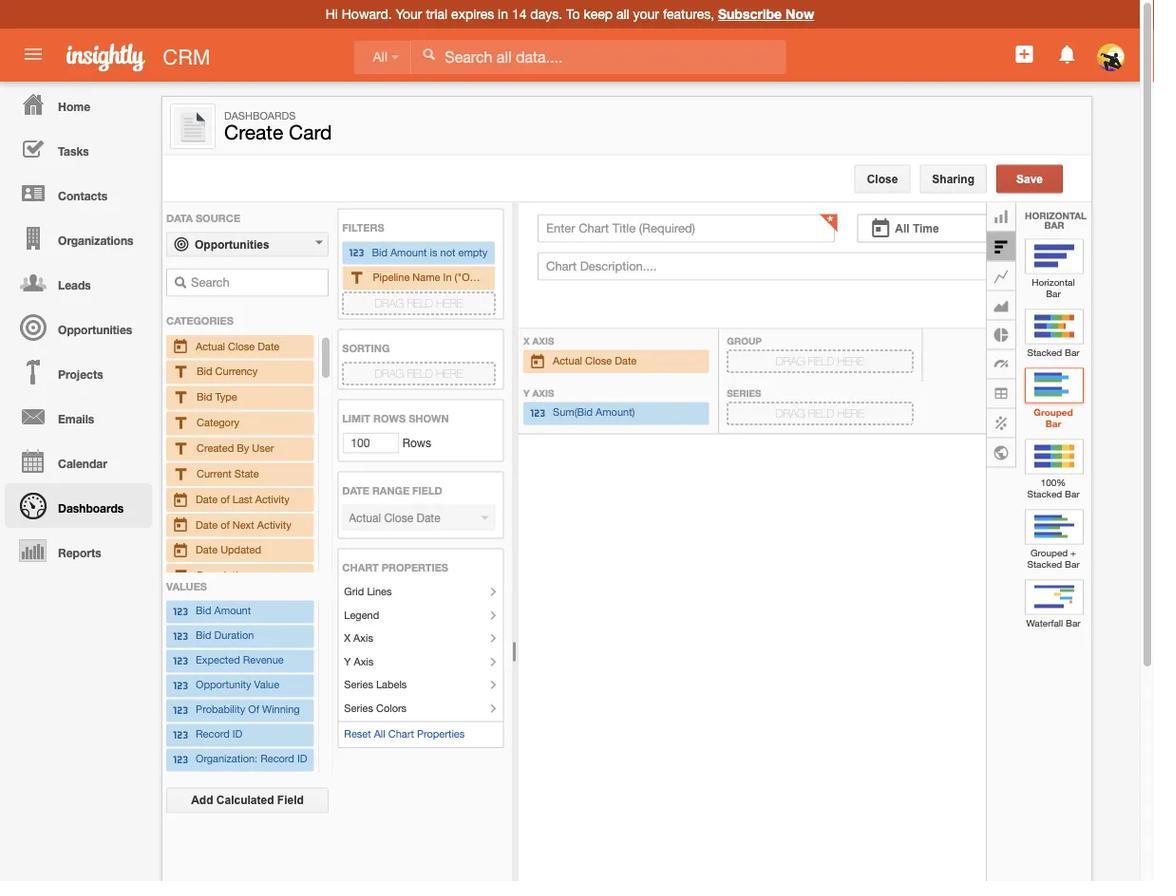 Task type: vqa. For each thing, say whether or not it's contained in the screenshot.
Probability Of Winning "link"
yes



Task type: locate. For each thing, give the bounding box(es) containing it.
white image
[[422, 47, 435, 61]]

save button
[[996, 165, 1063, 193]]

grouped for bar
[[1034, 406, 1073, 417]]

date up 'date updated'
[[196, 518, 218, 530]]

0 vertical spatial drag field here
[[375, 297, 463, 310]]

here up series drag field here at right
[[837, 355, 864, 368]]

0 horizontal spatial x axis
[[344, 632, 373, 644]]

group
[[519, 199, 1099, 881]]

field inside series drag field here
[[808, 407, 834, 420]]

0 horizontal spatial actual close date
[[196, 340, 280, 352]]

bar up stacked bar
[[1046, 288, 1061, 299]]

bar down save button
[[1044, 219, 1064, 230]]

dashboards up 'reports' link at the bottom
[[58, 502, 124, 515]]

source
[[196, 212, 240, 224]]

x down legend
[[344, 632, 351, 644]]

expires
[[451, 6, 494, 22]]

bid left type
[[197, 390, 212, 403]]

dashboards right card 'image'
[[224, 109, 296, 122]]

series down the group at the right top
[[727, 387, 761, 398]]

record down the 'record id' link
[[260, 753, 294, 765]]

bid amount link
[[172, 603, 308, 622]]

all
[[373, 50, 388, 64], [895, 222, 910, 235], [374, 728, 385, 740]]

amount left is
[[390, 246, 427, 258]]

1 horizontal spatial amount
[[390, 246, 427, 258]]

bid down values
[[196, 605, 211, 617]]

1 vertical spatial series
[[344, 679, 373, 691]]

y
[[523, 387, 530, 398], [344, 655, 351, 668]]

chart down colors at bottom
[[388, 728, 414, 740]]

x down pipeline")
[[523, 335, 530, 346]]

organizations
[[58, 234, 133, 247]]

1 horizontal spatial id
[[297, 753, 307, 765]]

date up description
[[196, 543, 218, 556]]

of left next
[[220, 518, 230, 530]]

1 vertical spatial horizontal
[[1032, 277, 1075, 288]]

grid lines
[[344, 585, 392, 598]]

id down probability of winning "link" on the bottom
[[232, 728, 243, 741]]

bid for bid amount
[[196, 605, 211, 617]]

2 of from the top
[[220, 518, 230, 530]]

card image
[[174, 107, 212, 145]]

x axis down pipeline")
[[523, 335, 554, 346]]

1 horizontal spatial close
[[585, 355, 612, 367]]

all for all
[[373, 50, 388, 64]]

0 vertical spatial of
[[220, 493, 230, 505]]

grouped inside grouped + stacked bar
[[1031, 548, 1068, 558]]

y axis up series labels
[[344, 655, 374, 668]]

axis down pipeline")
[[532, 335, 554, 346]]

1 horizontal spatial opportunities
[[195, 238, 269, 251]]

date updated
[[196, 543, 261, 556]]

date range field
[[342, 484, 442, 497]]

0 horizontal spatial amount
[[214, 605, 251, 617]]

of for last
[[220, 493, 230, 505]]

stacked up waterfall
[[1027, 559, 1062, 570]]

subscribe
[[718, 6, 782, 22]]

bid inside bid amount link
[[196, 605, 211, 617]]

1 vertical spatial x
[[344, 632, 351, 644]]

date down current
[[196, 493, 218, 505]]

0 horizontal spatial actual close date link
[[172, 337, 308, 356]]

0 vertical spatial series
[[727, 387, 761, 398]]

series up reset
[[344, 702, 373, 714]]

0 vertical spatial actual close date
[[196, 340, 280, 352]]

1 vertical spatial grouped
[[1031, 548, 1068, 558]]

1 vertical spatial stacked
[[1027, 489, 1062, 500]]

series inside series drag field here
[[727, 387, 761, 398]]

drag field here up the shown
[[375, 367, 463, 380]]

1 horizontal spatial x axis
[[523, 335, 554, 346]]

x
[[523, 335, 530, 346], [344, 632, 351, 644]]

y up series labels
[[344, 655, 351, 668]]

actual close date link up "currency"
[[172, 337, 308, 356]]

bid amount is not empty
[[372, 246, 488, 258]]

14
[[512, 6, 527, 22]]

bid up bid type
[[197, 365, 212, 377]]

bar up 100%
[[1045, 418, 1061, 429]]

0 horizontal spatial y
[[344, 655, 351, 668]]

0 vertical spatial close
[[867, 172, 898, 185]]

dashboards inside dashboards create card
[[224, 109, 296, 122]]

all left time
[[895, 222, 910, 235]]

2 stacked from the top
[[1027, 489, 1062, 500]]

all inside all link
[[373, 50, 388, 64]]

here inside series drag field here
[[837, 407, 864, 420]]

y up sum(bid amount) link
[[523, 387, 530, 398]]

0 horizontal spatial dashboards
[[58, 502, 124, 515]]

0 vertical spatial dashboards
[[224, 109, 296, 122]]

all inside all time link
[[895, 222, 910, 235]]

date for date updated
[[196, 543, 218, 556]]

here down group drag field here
[[837, 407, 864, 420]]

date left range
[[342, 484, 369, 497]]

1 vertical spatial chart
[[388, 728, 414, 740]]

drag up series drag field here at right
[[776, 355, 805, 368]]

0 vertical spatial actual
[[196, 340, 225, 352]]

opportunity value
[[196, 679, 279, 691]]

card
[[289, 121, 332, 144]]

drag down group drag field here
[[776, 407, 805, 420]]

1 vertical spatial dashboards
[[58, 502, 124, 515]]

sharing
[[932, 172, 975, 185]]

empty
[[458, 246, 488, 258]]

close up all time at the right top of page
[[867, 172, 898, 185]]

0 horizontal spatial opportunities
[[58, 323, 132, 336]]

0 vertical spatial grouped
[[1034, 406, 1073, 417]]

axis
[[532, 335, 554, 346], [532, 387, 554, 398], [353, 632, 373, 644], [354, 655, 374, 668]]

created by user
[[197, 442, 274, 454]]

1 vertical spatial activity
[[257, 518, 291, 530]]

1 of from the top
[[220, 493, 230, 505]]

opportunities link
[[166, 232, 329, 257], [5, 305, 152, 350]]

next
[[232, 518, 254, 530]]

leads
[[58, 278, 91, 292]]

stacked up grouped bar
[[1027, 347, 1062, 358]]

2 vertical spatial stacked
[[1027, 559, 1062, 570]]

close inside rows group
[[228, 340, 255, 352]]

0 vertical spatial chart
[[342, 561, 379, 574]]

grouped for +
[[1031, 548, 1068, 558]]

close for x axis
[[585, 355, 612, 367]]

record id link
[[172, 726, 308, 745]]

y inside rows group
[[344, 655, 351, 668]]

series drag field here
[[727, 387, 864, 420]]

reports
[[58, 546, 101, 559]]

activity right next
[[257, 518, 291, 530]]

0 horizontal spatial id
[[232, 728, 243, 741]]

field up series drag field here at right
[[808, 355, 834, 368]]

contacts
[[58, 189, 107, 202]]

0 horizontal spatial close
[[228, 340, 255, 352]]

all right reset
[[374, 728, 385, 740]]

date up amount) in the top right of the page
[[615, 355, 637, 367]]

actual down categories
[[196, 340, 225, 352]]

2 vertical spatial series
[[344, 702, 373, 714]]

drag down sorting
[[375, 367, 404, 380]]

2 vertical spatial close
[[585, 355, 612, 367]]

1 vertical spatial y axis
[[344, 655, 374, 668]]

add
[[191, 794, 213, 807]]

drag inside series drag field here
[[776, 407, 805, 420]]

grouped bar
[[1034, 406, 1073, 429]]

all time link
[[857, 214, 1002, 243]]

grouped down stacked bar
[[1034, 406, 1073, 417]]

revenue
[[243, 654, 284, 667]]

calendar
[[58, 457, 107, 470]]

1 vertical spatial of
[[220, 518, 230, 530]]

record down "probability"
[[196, 728, 230, 741]]

opportunities link up search 'text box'
[[166, 232, 329, 257]]

horizontal up stacked bar
[[1032, 277, 1075, 288]]

# number field
[[342, 433, 399, 453]]

actual close date link up amount) in the top right of the page
[[529, 352, 703, 372]]

1 horizontal spatial y
[[523, 387, 530, 398]]

in
[[443, 271, 452, 284]]

current state link
[[172, 464, 308, 484]]

description link
[[172, 566, 308, 586]]

1 vertical spatial actual
[[553, 355, 582, 367]]

drag field here down 'name'
[[375, 297, 463, 310]]

0 vertical spatial all
[[373, 50, 388, 64]]

0 vertical spatial amount
[[390, 246, 427, 258]]

0 horizontal spatial actual
[[196, 340, 225, 352]]

horizontal bar down save button
[[1025, 209, 1087, 230]]

close up sum(bid amount)
[[585, 355, 612, 367]]

x axis down legend
[[344, 632, 373, 644]]

0 vertical spatial rows
[[373, 412, 406, 424]]

here
[[436, 297, 463, 310], [837, 355, 864, 368], [436, 367, 463, 380], [837, 407, 864, 420]]

data
[[166, 212, 193, 224]]

days.
[[530, 6, 562, 22]]

field right "calculated" on the left bottom of page
[[277, 794, 304, 807]]

1 horizontal spatial dashboards
[[224, 109, 296, 122]]

bid inside bid currency link
[[197, 365, 212, 377]]

stacked bar
[[1027, 347, 1080, 358]]

reset
[[344, 728, 371, 740]]

of left last
[[220, 493, 230, 505]]

category
[[197, 416, 239, 428]]

notifications image
[[1056, 43, 1079, 66]]

user
[[252, 442, 274, 454]]

actual for x axis
[[553, 355, 582, 367]]

1 vertical spatial drag field here
[[375, 367, 463, 380]]

waterfall bar
[[1026, 618, 1081, 629]]

1 vertical spatial actual close date
[[553, 355, 637, 367]]

is
[[430, 246, 437, 258]]

0 horizontal spatial x
[[344, 632, 351, 644]]

reset all chart properties link
[[344, 728, 465, 740]]

1 horizontal spatial record
[[260, 753, 294, 765]]

actual close date up sum(bid amount)
[[553, 355, 637, 367]]

actual close date inside rows group
[[196, 340, 280, 352]]

0 horizontal spatial chart
[[342, 561, 379, 574]]

stacked down 100%
[[1027, 489, 1062, 500]]

1 vertical spatial properties
[[417, 728, 465, 740]]

chart
[[342, 561, 379, 574], [388, 728, 414, 740]]

0 vertical spatial x
[[523, 335, 530, 346]]

1 horizontal spatial actual
[[553, 355, 582, 367]]

0 vertical spatial id
[[232, 728, 243, 741]]

opportunities up projects link
[[58, 323, 132, 336]]

2 horizontal spatial close
[[867, 172, 898, 185]]

field for group drag field here
[[808, 355, 834, 368]]

probability
[[196, 704, 245, 716]]

actual inside rows group
[[196, 340, 225, 352]]

opportunities link down leads
[[5, 305, 152, 350]]

actual up sum(bid
[[553, 355, 582, 367]]

bar down 100%
[[1065, 489, 1080, 500]]

rows down the shown
[[399, 436, 431, 450]]

1 vertical spatial y
[[344, 655, 351, 668]]

1 vertical spatial id
[[297, 753, 307, 765]]

2 vertical spatial all
[[374, 728, 385, 740]]

all down howard.
[[373, 50, 388, 64]]

close up "currency"
[[228, 340, 255, 352]]

1 vertical spatial record
[[260, 753, 294, 765]]

actual close date up "currency"
[[196, 340, 280, 352]]

1 vertical spatial opportunities
[[58, 323, 132, 336]]

pipeline name in ("opportunity pipeline")
[[373, 271, 564, 284]]

field inside group drag field here
[[808, 355, 834, 368]]

opportunities down source
[[195, 238, 269, 251]]

series for labels
[[344, 679, 373, 691]]

x axis inside rows group
[[344, 632, 373, 644]]

grouped
[[1034, 406, 1073, 417], [1031, 548, 1068, 558]]

bid inside bid type link
[[197, 390, 212, 403]]

axis down legend
[[353, 632, 373, 644]]

id down winning
[[297, 753, 307, 765]]

horizontal bar up stacked bar
[[1032, 277, 1075, 299]]

amount up duration
[[214, 605, 251, 617]]

now
[[786, 6, 814, 22]]

1 horizontal spatial chart
[[388, 728, 414, 740]]

0 vertical spatial horizontal bar
[[1025, 209, 1087, 230]]

record id
[[196, 728, 243, 741]]

here down pipeline name in ("opportunity pipeline") link at left top
[[436, 297, 463, 310]]

all time
[[895, 222, 939, 235]]

winning
[[262, 704, 300, 716]]

0 vertical spatial y
[[523, 387, 530, 398]]

colors
[[376, 702, 407, 714]]

subscribe now link
[[718, 6, 814, 22]]

crm
[[163, 45, 210, 69]]

time
[[913, 222, 939, 235]]

bid inside bid amount is not empty link
[[372, 246, 387, 258]]

stacked inside the 100% stacked bar
[[1027, 489, 1062, 500]]

0 vertical spatial opportunities
[[195, 238, 269, 251]]

horizontal down save button
[[1025, 209, 1087, 221]]

0 horizontal spatial y axis
[[344, 655, 374, 668]]

0 vertical spatial opportunities link
[[166, 232, 329, 257]]

reports link
[[5, 528, 152, 573]]

sorting
[[342, 342, 390, 354]]

dashboards create card
[[224, 109, 332, 144]]

y axis inside rows group
[[344, 655, 374, 668]]

rows up # number field
[[373, 412, 406, 424]]

bar inside grouped bar
[[1045, 418, 1061, 429]]

y axis up sum(bid
[[523, 387, 557, 398]]

date
[[258, 340, 280, 352], [615, 355, 637, 367], [342, 484, 369, 497], [196, 493, 218, 505], [196, 518, 218, 530], [196, 543, 218, 556]]

rows
[[373, 412, 406, 424], [399, 436, 431, 450]]

1 vertical spatial amount
[[214, 605, 251, 617]]

1 vertical spatial x axis
[[344, 632, 373, 644]]

bid inside bid duration link
[[196, 630, 211, 642]]

organizations link
[[5, 216, 152, 260]]

of
[[220, 493, 230, 505], [220, 518, 230, 530]]

drag
[[375, 297, 404, 310], [776, 355, 805, 368], [375, 367, 404, 380], [776, 407, 805, 420]]

values
[[166, 580, 207, 593]]

probability of winning
[[196, 704, 300, 716]]

field right range
[[412, 484, 442, 497]]

navigation
[[0, 82, 152, 573]]

date updated link
[[172, 540, 308, 560]]

100% stacked bar
[[1027, 477, 1080, 500]]

actual close date link for categories
[[172, 337, 308, 356]]

0 vertical spatial activity
[[255, 493, 289, 505]]

1 vertical spatial close
[[228, 340, 255, 352]]

bar
[[1044, 219, 1064, 230], [1046, 288, 1061, 299], [1065, 347, 1080, 358], [1045, 418, 1061, 429], [1065, 489, 1080, 500], [1065, 559, 1080, 570], [1066, 618, 1081, 629]]

pipeline")
[[520, 271, 564, 284]]

1 vertical spatial all
[[895, 222, 910, 235]]

filters
[[342, 221, 384, 234]]

chart up grid
[[342, 561, 379, 574]]

bar down the +
[[1065, 559, 1080, 570]]

0 vertical spatial stacked
[[1027, 347, 1062, 358]]

3 stacked from the top
[[1027, 559, 1062, 570]]

series up the series colors on the bottom
[[344, 679, 373, 691]]

0 horizontal spatial record
[[196, 728, 230, 741]]

1 stacked from the top
[[1027, 347, 1062, 358]]

1 vertical spatial rows
[[399, 436, 431, 450]]

actual for categories
[[196, 340, 225, 352]]

bid up pipeline on the left top of page
[[372, 246, 387, 258]]

close
[[867, 172, 898, 185], [228, 340, 255, 352], [585, 355, 612, 367]]

field down group drag field here
[[808, 407, 834, 420]]

bid up expected
[[196, 630, 211, 642]]

activity right last
[[255, 493, 289, 505]]

bid for bid currency
[[197, 365, 212, 377]]

bid for bid duration
[[196, 630, 211, 642]]

tasks link
[[5, 126, 152, 171]]

1 horizontal spatial actual close date link
[[529, 352, 703, 372]]

grouped left the +
[[1031, 548, 1068, 558]]

close for categories
[[228, 340, 255, 352]]

0 horizontal spatial opportunities link
[[5, 305, 152, 350]]

1 horizontal spatial actual close date
[[553, 355, 637, 367]]

hi
[[325, 6, 338, 22]]

drag inside group drag field here
[[776, 355, 805, 368]]

0 vertical spatial y axis
[[523, 387, 557, 398]]

1 horizontal spatial opportunities link
[[166, 232, 329, 257]]



Task type: describe. For each thing, give the bounding box(es) containing it.
categories
[[166, 314, 234, 327]]

add calculated field link
[[166, 788, 329, 814]]

2 drag field here from the top
[[375, 367, 463, 380]]

current state
[[197, 467, 259, 479]]

category link
[[172, 413, 308, 433]]

dashboards for dashboards create card
[[224, 109, 296, 122]]

drag down pipeline on the left top of page
[[375, 297, 404, 310]]

field for date range field
[[412, 484, 442, 497]]

last
[[232, 493, 252, 505]]

bid for bid amount is not empty
[[372, 246, 387, 258]]

bar up grouped bar
[[1065, 347, 1080, 358]]

1 drag field here from the top
[[375, 297, 463, 310]]

sum(bid amount)
[[553, 406, 635, 419]]

sharing link
[[920, 165, 987, 193]]

howard.
[[342, 6, 392, 22]]

actual close date link for x axis
[[529, 352, 703, 372]]

here up the shown
[[436, 367, 463, 380]]

expected revenue
[[196, 654, 284, 667]]

pipeline name in ("opportunity pipeline") link
[[348, 268, 564, 288]]

tasks
[[58, 144, 89, 158]]

in
[[498, 6, 508, 22]]

bar inside grouped + stacked bar
[[1065, 559, 1080, 570]]

of for next
[[220, 518, 230, 530]]

legend
[[344, 609, 379, 621]]

1 vertical spatial opportunities link
[[5, 305, 152, 350]]

series colors
[[344, 702, 407, 714]]

1 horizontal spatial y axis
[[523, 387, 557, 398]]

shown
[[409, 412, 449, 424]]

expected revenue link
[[172, 652, 308, 671]]

probability of winning link
[[172, 701, 308, 720]]

1 horizontal spatial x
[[523, 335, 530, 346]]

projects link
[[5, 350, 152, 394]]

home
[[58, 100, 90, 113]]

organization:
[[196, 753, 258, 765]]

all inside rows group
[[374, 728, 385, 740]]

date for date of next activity
[[196, 518, 218, 530]]

hi howard. your trial expires in 14 days. to keep all your features, subscribe now
[[325, 6, 814, 22]]

range
[[372, 484, 409, 497]]

bar inside the 100% stacked bar
[[1065, 489, 1080, 500]]

projects
[[58, 368, 103, 381]]

bid amount is not empty link
[[348, 244, 489, 263]]

close button
[[855, 165, 910, 193]]

x inside rows group
[[344, 632, 351, 644]]

+
[[1070, 548, 1076, 558]]

waterfall
[[1026, 618, 1063, 629]]

100%
[[1041, 477, 1066, 488]]

series labels
[[344, 679, 407, 691]]

close inside button
[[867, 172, 898, 185]]

rows group
[[162, 203, 564, 881]]

currency
[[215, 365, 258, 377]]

date for date range field
[[342, 484, 369, 497]]

amount for duration
[[214, 605, 251, 617]]

dashboards link
[[5, 483, 152, 528]]

activity for date of last activity
[[255, 493, 289, 505]]

y inside group
[[523, 387, 530, 398]]

by
[[237, 442, 249, 454]]

0 vertical spatial x axis
[[523, 335, 554, 346]]

stacked inside grouped + stacked bar
[[1027, 559, 1062, 570]]

amount for name
[[390, 246, 427, 258]]

bid duration
[[196, 630, 254, 642]]

bid currency link
[[172, 362, 308, 382]]

bid for bid type
[[197, 390, 212, 403]]

date for date of last activity
[[196, 493, 218, 505]]

axis up sum(bid
[[532, 387, 554, 398]]

opportunity value link
[[172, 677, 308, 696]]

calculated
[[216, 794, 274, 807]]

actual close date for x axis
[[553, 355, 637, 367]]

group drag field here
[[727, 335, 864, 368]]

all for all time
[[895, 222, 910, 235]]

reset all chart properties
[[344, 728, 465, 740]]

created
[[197, 442, 234, 454]]

search image
[[174, 276, 187, 289]]

limit
[[342, 412, 370, 424]]

Search text field
[[166, 268, 329, 297]]

date up bid currency link
[[258, 340, 280, 352]]

here inside group drag field here
[[837, 355, 864, 368]]

bid duration link
[[172, 627, 308, 646]]

field down 'name'
[[407, 297, 433, 310]]

amount)
[[596, 406, 635, 419]]

series for drag
[[727, 387, 761, 398]]

0 vertical spatial properties
[[382, 561, 448, 574]]

series for colors
[[344, 702, 373, 714]]

features,
[[663, 6, 714, 22]]

0 vertical spatial horizontal
[[1025, 209, 1087, 221]]

bid type
[[197, 390, 237, 403]]

date of last activity link
[[172, 490, 308, 509]]

actual close date for categories
[[196, 340, 280, 352]]

0 vertical spatial record
[[196, 728, 230, 741]]

type
[[215, 390, 237, 403]]

data source
[[166, 212, 240, 224]]

your
[[396, 6, 422, 22]]

field for series drag field here
[[808, 407, 834, 420]]

dashboards for dashboards
[[58, 502, 124, 515]]

bar right waterfall
[[1066, 618, 1081, 629]]

group containing all time
[[519, 199, 1099, 881]]

axis up series labels
[[354, 655, 374, 668]]

limit rows shown
[[342, 412, 449, 424]]

labels
[[376, 679, 407, 691]]

calendar link
[[5, 439, 152, 483]]

1 vertical spatial horizontal bar
[[1032, 277, 1075, 299]]

Enter Chart Title (Required) text field
[[538, 214, 835, 243]]

emails
[[58, 412, 94, 426]]

emails link
[[5, 394, 152, 439]]

pipeline
[[373, 271, 410, 284]]

created by user link
[[172, 439, 308, 459]]

Search all data.... text field
[[412, 40, 786, 74]]

all
[[616, 6, 629, 22]]

date of next activity link
[[172, 515, 308, 535]]

activity for date of next activity
[[257, 518, 291, 530]]

organization: record id
[[196, 753, 307, 765]]

field for add calculated field
[[277, 794, 304, 807]]

organization: record id link
[[172, 751, 308, 770]]

add calculated field
[[191, 794, 304, 807]]

description
[[197, 569, 250, 581]]

navigation containing home
[[0, 82, 152, 573]]

Chart Description.... text field
[[538, 252, 1002, 281]]

not
[[440, 246, 455, 258]]

date of last activity
[[196, 493, 289, 505]]

current
[[197, 467, 232, 479]]

your
[[633, 6, 659, 22]]

field up the shown
[[407, 367, 433, 380]]

opportunities inside rows group
[[195, 238, 269, 251]]

bid type link
[[172, 388, 308, 407]]

bid currency
[[197, 365, 258, 377]]



